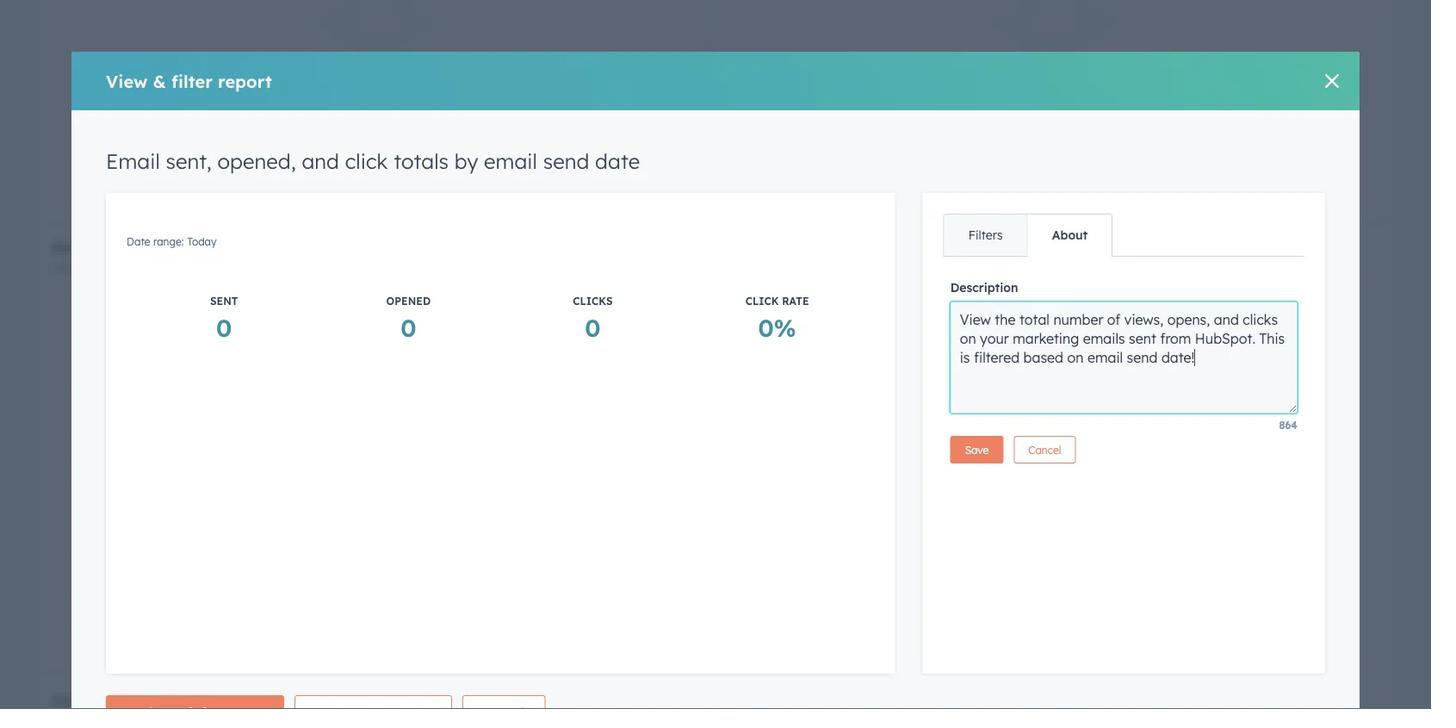 Task type: locate. For each thing, give the bounding box(es) containing it.
opened for 0% button in "email sent, opened, and click totals by email send date" 'element'
[[953, 321, 998, 334]]

0 horizontal spatial days
[[179, 262, 203, 275]]

1 vertical spatial clicks
[[1115, 321, 1155, 334]]

0 horizontal spatial show
[[366, 70, 395, 85]]

0 horizontal spatial this
[[418, 70, 438, 85]]

filters link
[[945, 215, 1028, 256]]

1 vertical spatial click
[[901, 239, 932, 256]]

for
[[398, 70, 414, 85], [1053, 70, 1069, 85]]

rate
[[272, 239, 300, 256], [782, 295, 809, 308], [1300, 321, 1327, 334]]

2 frame. from the left
[[1125, 70, 1162, 85]]

1 horizontal spatial 0% button
[[1276, 338, 1314, 370]]

to:
[[950, 262, 964, 275]]

1 vertical spatial opened,
[[811, 239, 866, 256]]

range: up last
[[153, 235, 184, 248]]

tab list containing filters
[[944, 214, 1113, 257]]

show right forms
[[1021, 70, 1050, 85]]

opened
[[386, 295, 431, 308], [953, 321, 998, 334]]

0 horizontal spatial clicks 0
[[573, 295, 613, 342]]

click rate 0% inside dialog
[[746, 295, 809, 342]]

send
[[543, 148, 590, 174], [1044, 239, 1076, 256]]

2 no from the left
[[949, 70, 966, 85]]

date
[[127, 235, 150, 248], [52, 262, 75, 275]]

click for 0% button in "email sent, opened, and click totals by email send date" 'element'
[[1263, 321, 1297, 334]]

1 horizontal spatial send
[[1044, 239, 1076, 256]]

1 vertical spatial click
[[1263, 321, 1297, 334]]

from
[[908, 691, 941, 709]]

email sent, opened, and click totals by email send date down no landing pages to show for this time frame.
[[106, 148, 640, 174]]

new contact conversions from ads
[[731, 691, 969, 709]]

1 vertical spatial email
[[731, 239, 770, 256]]

rate inside marketing email totals by open rate date range: in the last 30 days
[[272, 239, 300, 256]]

1 horizontal spatial date
[[1080, 239, 1112, 256]]

clicks 0
[[573, 295, 613, 342], [1115, 321, 1155, 369]]

0 horizontal spatial opened
[[386, 295, 431, 308]]

send inside dialog
[[543, 148, 590, 174]]

date inside marketing email totals by open rate date range: in the last 30 days
[[52, 262, 75, 275]]

1 no from the left
[[246, 70, 263, 85]]

click inside dialog
[[345, 148, 388, 174]]

1 vertical spatial date
[[1080, 239, 1112, 256]]

30 right previous
[[1011, 262, 1022, 275]]

1 horizontal spatial opened
[[953, 321, 998, 334]]

cancel
[[1029, 443, 1062, 456]]

email sent, opened, and click totals by email send date inside "email sent, opened, and click totals by email send date" 'element'
[[731, 239, 1112, 256]]

0 horizontal spatial send
[[543, 148, 590, 174]]

to
[[350, 70, 362, 85], [1005, 70, 1017, 85]]

open
[[234, 239, 268, 256]]

clicks inside dialog
[[573, 295, 613, 308]]

1 horizontal spatial rate
[[782, 295, 809, 308]]

1 horizontal spatial totals
[[394, 148, 449, 174]]

days inside marketing email totals by open rate date range: in the last 30 days
[[179, 262, 203, 275]]

0 vertical spatial click
[[345, 148, 388, 174]]

range: inside dialog
[[153, 235, 184, 248]]

1 vertical spatial email sent, opened, and click totals by email send date
[[731, 239, 1112, 256]]

0 vertical spatial range:
[[153, 235, 184, 248]]

1 horizontal spatial frame.
[[1125, 70, 1162, 85]]

opened 0
[[386, 295, 431, 342], [953, 321, 998, 369]]

clicks inside "email sent, opened, and click totals by email send date" 'element'
[[1115, 321, 1155, 334]]

30 right last
[[165, 262, 176, 275]]

for right pages
[[398, 70, 414, 85]]

2 this from the left
[[1073, 70, 1093, 85]]

1 horizontal spatial time
[[1096, 70, 1122, 85]]

2 horizontal spatial totals
[[936, 239, 976, 256]]

sent for the leftmost 0% button
[[210, 295, 238, 308]]

marketing email totals by open rate date range: in the last 30 days
[[52, 239, 300, 275]]

2 to from the left
[[1005, 70, 1017, 85]]

1 vertical spatial range:
[[78, 262, 109, 275]]

click
[[746, 295, 779, 308], [1263, 321, 1297, 334]]

ad
[[52, 691, 70, 709]]

1 horizontal spatial to
[[1005, 70, 1017, 85]]

0 horizontal spatial clicks
[[573, 295, 613, 308]]

ad clicks by social network button
[[41, 680, 712, 709]]

days
[[179, 262, 203, 275], [1025, 262, 1049, 275]]

compared to: previous 30 days
[[896, 262, 1049, 275]]

email sent, opened, and click totals by email send date up 'compared'
[[731, 239, 1112, 256]]

date down marketing at top
[[52, 262, 75, 275]]

2 horizontal spatial email
[[1001, 239, 1039, 256]]

1 vertical spatial opened
[[953, 321, 998, 334]]

2 30 from the left
[[1011, 262, 1022, 275]]

dialog
[[72, 52, 1360, 709]]

1 horizontal spatial 0%
[[1276, 339, 1314, 369]]

ad clicks by social network
[[52, 691, 239, 709]]

date inside dialog
[[127, 235, 150, 248]]

view
[[106, 70, 148, 92]]

1 vertical spatial and
[[870, 239, 896, 256]]

report
[[218, 70, 272, 92]]

cancel button
[[1014, 436, 1077, 464]]

tab list inside dialog
[[944, 214, 1113, 257]]

click inside 'element'
[[1263, 321, 1297, 334]]

0 horizontal spatial range:
[[78, 262, 109, 275]]

clicks 0 inside dialog
[[573, 295, 613, 342]]

0 vertical spatial date
[[595, 148, 640, 174]]

this
[[418, 70, 438, 85], [1073, 70, 1093, 85]]

0 vertical spatial opened,
[[218, 148, 296, 174]]

for right forms
[[1053, 70, 1069, 85]]

1 horizontal spatial show
[[1021, 70, 1050, 85]]

0 vertical spatial send
[[543, 148, 590, 174]]

range: down marketing at top
[[78, 262, 109, 275]]

1 horizontal spatial sent,
[[774, 239, 806, 256]]

0
[[216, 312, 232, 342], [401, 312, 417, 342], [585, 312, 601, 342], [808, 339, 824, 369], [968, 339, 983, 369], [1127, 339, 1143, 369]]

save button
[[951, 436, 1004, 464]]

click for the leftmost 0% button
[[746, 295, 779, 308]]

0 vertical spatial click
[[746, 295, 779, 308]]

2 time from the left
[[1096, 70, 1122, 85]]

email inside 'element'
[[731, 239, 770, 256]]

1 horizontal spatial no
[[949, 70, 966, 85]]

0 horizontal spatial to
[[350, 70, 362, 85]]

0 horizontal spatial for
[[398, 70, 414, 85]]

days down today
[[179, 262, 203, 275]]

0 horizontal spatial sent 0
[[210, 295, 238, 342]]

0 horizontal spatial and
[[302, 148, 339, 174]]

by
[[455, 148, 479, 174], [212, 239, 229, 256], [980, 239, 997, 256], [117, 691, 134, 709]]

0 horizontal spatial email
[[126, 239, 165, 256]]

no left forms
[[949, 70, 966, 85]]

0 horizontal spatial date
[[52, 262, 75, 275]]

conversions
[[821, 691, 903, 709]]

0 horizontal spatial email sent, opened, and click totals by email send date
[[106, 148, 640, 174]]

0 horizontal spatial click
[[746, 295, 779, 308]]

0 horizontal spatial sent
[[210, 295, 238, 308]]

click up 'compared'
[[901, 239, 932, 256]]

0 vertical spatial rate
[[272, 239, 300, 256]]

1 horizontal spatial sent 0
[[802, 321, 830, 369]]

compared
[[896, 262, 948, 275]]

previous
[[967, 262, 1008, 275]]

opened,
[[218, 148, 296, 174], [811, 239, 866, 256]]

opened inside dialog
[[386, 295, 431, 308]]

click rate 0%
[[746, 295, 809, 342], [1263, 321, 1327, 369]]

0% inside dialog
[[759, 312, 797, 342]]

0 horizontal spatial opened 0
[[386, 295, 431, 342]]

0 vertical spatial clicks
[[573, 295, 613, 308]]

rate inside "email sent, opened, and click totals by email send date" 'element'
[[1300, 321, 1327, 334]]

sent inside dialog
[[210, 295, 238, 308]]

frame.
[[470, 70, 507, 85], [1125, 70, 1162, 85]]

0 vertical spatial sent
[[210, 295, 238, 308]]

and inside 'element'
[[870, 239, 896, 256]]

1 horizontal spatial days
[[1025, 262, 1049, 275]]

0%
[[759, 312, 797, 342], [1276, 339, 1314, 369]]

range:
[[153, 235, 184, 248], [78, 262, 109, 275]]

1 vertical spatial date
[[52, 262, 75, 275]]

rate inside dialog
[[782, 295, 809, 308]]

1 vertical spatial sent,
[[774, 239, 806, 256]]

and up 'compared'
[[870, 239, 896, 256]]

no for no forms to show for this time frame.
[[949, 70, 966, 85]]

0 horizontal spatial opened,
[[218, 148, 296, 174]]

30
[[165, 262, 176, 275], [1011, 262, 1022, 275]]

sent,
[[166, 148, 212, 174], [774, 239, 806, 256]]

click
[[345, 148, 388, 174], [901, 239, 932, 256]]

1 horizontal spatial email
[[731, 239, 770, 256]]

email
[[106, 148, 160, 174], [731, 239, 770, 256]]

time
[[441, 70, 467, 85], [1096, 70, 1122, 85]]

and
[[302, 148, 339, 174], [870, 239, 896, 256]]

tab list
[[944, 214, 1113, 257]]

0% inside "email sent, opened, and click totals by email send date" 'element'
[[1276, 339, 1314, 369]]

1 horizontal spatial for
[[1053, 70, 1069, 85]]

0 horizontal spatial click
[[345, 148, 388, 174]]

0 horizontal spatial date
[[595, 148, 640, 174]]

show
[[366, 70, 395, 85], [1021, 70, 1050, 85]]

1 show from the left
[[366, 70, 395, 85]]

date
[[595, 148, 640, 174], [1080, 239, 1112, 256]]

to right forms
[[1005, 70, 1017, 85]]

1 horizontal spatial 30
[[1011, 262, 1022, 275]]

no left landing
[[246, 70, 263, 85]]

0 vertical spatial and
[[302, 148, 339, 174]]

and down pages
[[302, 148, 339, 174]]

1 horizontal spatial email
[[484, 148, 538, 174]]

sent
[[210, 295, 238, 308], [802, 321, 830, 334]]

click down no landing pages to show for this time frame.
[[345, 148, 388, 174]]

description
[[951, 280, 1019, 295]]

0 vertical spatial sent,
[[166, 148, 212, 174]]

1 horizontal spatial opened 0
[[953, 321, 998, 369]]

clicks
[[573, 295, 613, 308], [1115, 321, 1155, 334]]

0 horizontal spatial email
[[106, 148, 160, 174]]

show right pages
[[366, 70, 395, 85]]

totals
[[394, 148, 449, 174], [169, 239, 208, 256], [936, 239, 976, 256]]

days down about link
[[1025, 262, 1049, 275]]

save
[[966, 443, 989, 456]]

email sent, opened, and click totals by email send date
[[106, 148, 640, 174], [731, 239, 1112, 256]]

1 horizontal spatial and
[[870, 239, 896, 256]]

0 horizontal spatial time
[[441, 70, 467, 85]]

0 vertical spatial email sent, opened, and click totals by email send date
[[106, 148, 640, 174]]

1 vertical spatial sent
[[802, 321, 830, 334]]

no forms to show for this time frame. button
[[720, 0, 1391, 218]]

0 horizontal spatial totals
[[169, 239, 208, 256]]

opened 0 inside dialog
[[386, 295, 431, 342]]

1 horizontal spatial clicks 0
[[1115, 321, 1155, 369]]

1 horizontal spatial opened,
[[811, 239, 866, 256]]

1 horizontal spatial clicks
[[1115, 321, 1155, 334]]

1 horizontal spatial email sent, opened, and click totals by email send date
[[731, 239, 1112, 256]]

email
[[484, 148, 538, 174], [126, 239, 165, 256], [1001, 239, 1039, 256]]

opened, inside dialog
[[218, 148, 296, 174]]

0 vertical spatial opened
[[386, 295, 431, 308]]

by inside marketing email totals by open rate date range: in the last 30 days
[[212, 239, 229, 256]]

1 horizontal spatial this
[[1073, 70, 1093, 85]]

by inside button
[[117, 691, 134, 709]]

1 30 from the left
[[165, 262, 176, 275]]

no
[[246, 70, 263, 85], [949, 70, 966, 85]]

1 days from the left
[[179, 262, 203, 275]]

click inside dialog
[[746, 295, 779, 308]]

to right pages
[[350, 70, 362, 85]]

0 button
[[216, 311, 232, 344], [401, 311, 417, 344], [585, 311, 601, 344], [808, 338, 824, 370], [968, 338, 983, 370], [1127, 338, 1143, 370]]

1 horizontal spatial sent
[[802, 321, 830, 334]]

0 horizontal spatial no
[[246, 70, 263, 85]]

2 horizontal spatial rate
[[1300, 321, 1327, 334]]

date up the in the top left of the page
[[127, 235, 150, 248]]

1 horizontal spatial click
[[901, 239, 932, 256]]

0 horizontal spatial frame.
[[470, 70, 507, 85]]

Description text field
[[951, 302, 1298, 414]]

0 horizontal spatial rate
[[272, 239, 300, 256]]

0 horizontal spatial 30
[[165, 262, 176, 275]]

0% button
[[759, 311, 797, 344], [1276, 338, 1314, 370]]

1 horizontal spatial click
[[1263, 321, 1297, 334]]

0 horizontal spatial 0%
[[759, 312, 797, 342]]

sent inside 'element'
[[802, 321, 830, 334]]

email sent, opened, and click totals by email send date element
[[720, 227, 1391, 671]]

2 vertical spatial rate
[[1300, 321, 1327, 334]]

0 horizontal spatial click rate 0%
[[746, 295, 809, 342]]

1 horizontal spatial range:
[[153, 235, 184, 248]]

today
[[187, 235, 217, 248]]

1 horizontal spatial date
[[127, 235, 150, 248]]

1 vertical spatial send
[[1044, 239, 1076, 256]]

totals inside "email sent, opened, and click totals by email send date" 'element'
[[936, 239, 976, 256]]

ads
[[945, 691, 969, 709]]

marketing email totals by open rate element
[[41, 227, 712, 671]]

send inside "email sent, opened, and click totals by email send date" 'element'
[[1044, 239, 1076, 256]]

sent 0
[[210, 295, 238, 342], [802, 321, 830, 369]]

0 vertical spatial date
[[127, 235, 150, 248]]

1 horizontal spatial click rate 0%
[[1263, 321, 1327, 369]]

last
[[144, 262, 162, 275]]

1 vertical spatial rate
[[782, 295, 809, 308]]

days inside "email sent, opened, and click totals by email send date" 'element'
[[1025, 262, 1049, 275]]

opened inside 'element'
[[953, 321, 998, 334]]

clicks for the leftmost 0% button
[[573, 295, 613, 308]]

2 days from the left
[[1025, 262, 1049, 275]]



Task type: describe. For each thing, give the bounding box(es) containing it.
filter
[[171, 70, 213, 92]]

new
[[731, 691, 761, 709]]

by inside 'element'
[[980, 239, 997, 256]]

view & filter report
[[106, 70, 272, 92]]

0 horizontal spatial 0% button
[[759, 311, 797, 344]]

new contact conversions from ads button
[[720, 680, 1391, 709]]

sent, inside 'element'
[[774, 239, 806, 256]]

opened for the leftmost 0% button
[[386, 295, 431, 308]]

marketing
[[52, 239, 122, 256]]

social
[[138, 691, 178, 709]]

filters
[[969, 227, 1003, 243]]

864
[[1280, 418, 1298, 431]]

no landing pages to show for this time frame. button
[[41, 0, 712, 218]]

no forms to show for this time frame.
[[949, 70, 1162, 85]]

range: inside marketing email totals by open rate date range: in the last 30 days
[[78, 262, 109, 275]]

email inside dialog
[[484, 148, 538, 174]]

clicks
[[74, 691, 112, 709]]

no for no landing pages to show for this time frame.
[[246, 70, 263, 85]]

in
[[112, 262, 123, 275]]

date inside dialog
[[595, 148, 640, 174]]

network
[[182, 691, 239, 709]]

click rate 0% inside "email sent, opened, and click totals by email send date" 'element'
[[1263, 321, 1327, 369]]

dialog containing 0
[[72, 52, 1360, 709]]

0% button inside "email sent, opened, and click totals by email send date" 'element'
[[1276, 338, 1314, 370]]

landing
[[266, 70, 309, 85]]

forms
[[969, 70, 1002, 85]]

about
[[1053, 227, 1088, 243]]

&
[[153, 70, 166, 92]]

2 for from the left
[[1053, 70, 1069, 85]]

30 inside "email sent, opened, and click totals by email send date" 'element'
[[1011, 262, 1022, 275]]

click inside 'element'
[[901, 239, 932, 256]]

and inside dialog
[[302, 148, 339, 174]]

pages
[[312, 70, 347, 85]]

clicks 0 inside "email sent, opened, and click totals by email send date" 'element'
[[1115, 321, 1155, 369]]

0 vertical spatial email
[[106, 148, 160, 174]]

close image
[[1326, 74, 1340, 88]]

sent for 0% button in "email sent, opened, and click totals by email send date" 'element'
[[802, 321, 830, 334]]

date range: today
[[127, 235, 217, 248]]

no landing pages to show for this time frame.
[[246, 70, 507, 85]]

1 frame. from the left
[[470, 70, 507, 85]]

date inside 'element'
[[1080, 239, 1112, 256]]

the
[[126, 262, 141, 275]]

email inside 'element'
[[1001, 239, 1039, 256]]

sent 0 inside "email sent, opened, and click totals by email send date" 'element'
[[802, 321, 830, 369]]

about link
[[1028, 215, 1112, 256]]

opened, inside "email sent, opened, and click totals by email send date" 'element'
[[811, 239, 866, 256]]

opened 0 inside "email sent, opened, and click totals by email send date" 'element'
[[953, 321, 998, 369]]

1 for from the left
[[398, 70, 414, 85]]

totals inside dialog
[[394, 148, 449, 174]]

1 this from the left
[[418, 70, 438, 85]]

0 horizontal spatial sent,
[[166, 148, 212, 174]]

email inside marketing email totals by open rate date range: in the last 30 days
[[126, 239, 165, 256]]

totals inside marketing email totals by open rate date range: in the last 30 days
[[169, 239, 208, 256]]

30 inside marketing email totals by open rate date range: in the last 30 days
[[165, 262, 176, 275]]

contact
[[765, 691, 817, 709]]

sent 0 inside dialog
[[210, 295, 238, 342]]

1 to from the left
[[350, 70, 362, 85]]

2 show from the left
[[1021, 70, 1050, 85]]

clicks for 0% button in "email sent, opened, and click totals by email send date" 'element'
[[1115, 321, 1155, 334]]

1 time from the left
[[441, 70, 467, 85]]



Task type: vqa. For each thing, say whether or not it's contained in the screenshot.


